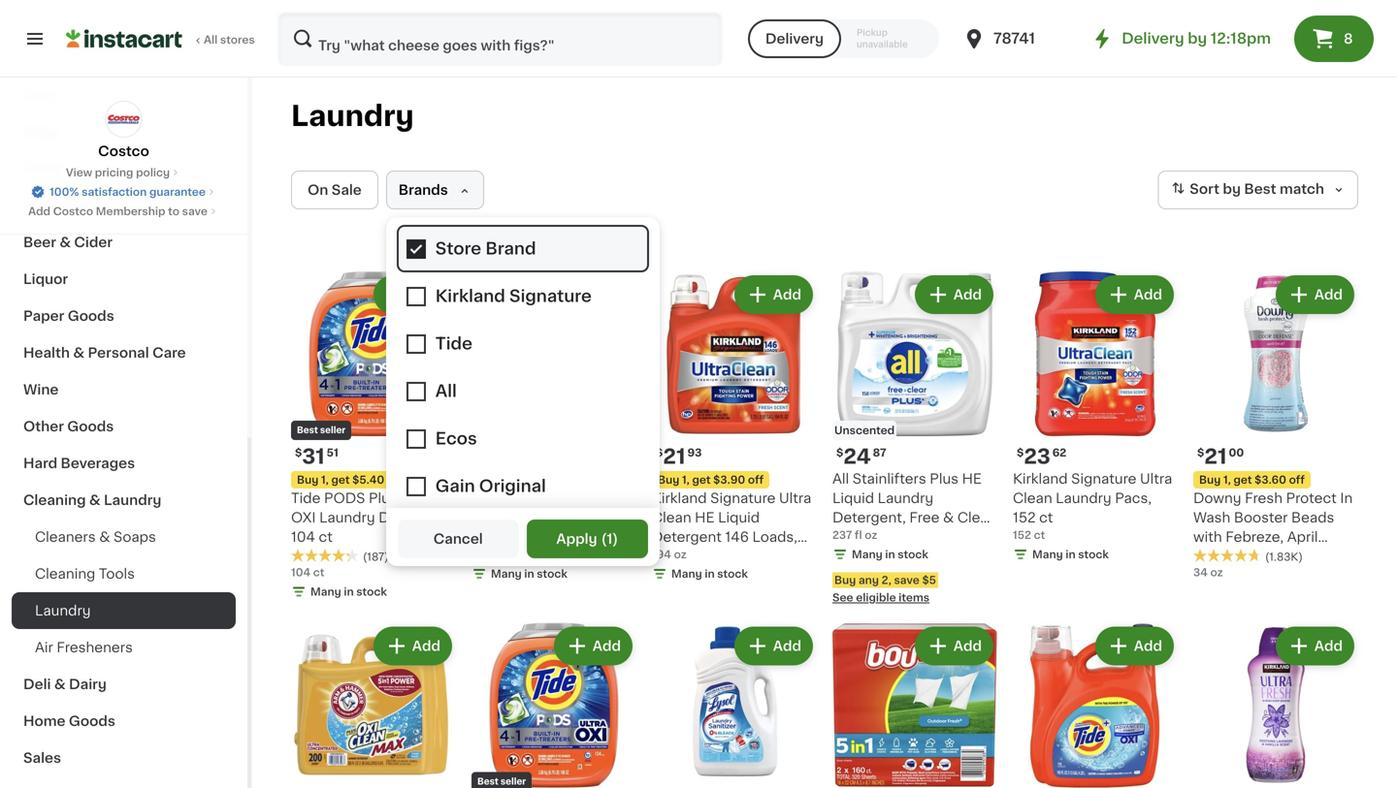 Task type: describe. For each thing, give the bounding box(es) containing it.
sales
[[23, 752, 61, 766]]

many for 23
[[1032, 550, 1063, 560]]

237 inside all stainlifters plus he liquid laundry detergent, free & clear, 237 fl oz
[[833, 531, 857, 544]]

product group containing 31
[[291, 272, 456, 604]]

stock for 23
[[1078, 550, 1109, 560]]

1, for tide
[[321, 475, 329, 486]]

match
[[1280, 183, 1325, 196]]

hard beverages link
[[12, 445, 236, 482]]

kirkland for laundry
[[1013, 473, 1068, 486]]

3 1, from the left
[[682, 475, 690, 486]]

detergent, for stainlifters
[[833, 511, 906, 525]]

laundry up "air" at the left of page
[[35, 605, 91, 618]]

beer & cider link
[[12, 224, 236, 261]]

87
[[873, 448, 887, 458]]

ultra for kirkland signature ultra clean free & clear he liquid laundry detergent, 146 loads, 194 fl oz
[[599, 492, 631, 506]]

$ for $ 24 87
[[836, 448, 844, 458]]

best inside button
[[477, 778, 499, 787]]

plus for stainlifters
[[930, 473, 959, 486]]

all stores
[[204, 34, 255, 45]]

laundry inside tide pods plus ultra oxi laundry detergent, 104 ct
[[319, 511, 375, 525]]

signature for &
[[530, 492, 595, 506]]

78741
[[994, 32, 1035, 46]]

paper goods
[[23, 310, 114, 323]]

home goods link
[[12, 703, 236, 740]]

air fresheners link
[[12, 630, 236, 667]]

deli
[[23, 678, 51, 692]]

beer & cider
[[23, 236, 113, 249]]

23
[[1024, 447, 1051, 467]]

& inside all stainlifters plus he liquid laundry detergent, free & clear, 237 fl oz
[[943, 511, 954, 525]]

194 oz for detergent,
[[472, 550, 506, 560]]

delivery button
[[748, 19, 841, 58]]

policy
[[136, 167, 170, 178]]

& inside kirkland signature ultra clean free & clear he liquid laundry detergent, 146 loads, 194 fl oz
[[548, 511, 559, 525]]

membership
[[96, 206, 165, 217]]

laundry inside kirkland signature ultra clean laundry pacs, 152 ct 152 ct
[[1056, 492, 1112, 506]]

& for personal
[[73, 346, 84, 360]]

brands button
[[386, 171, 484, 210]]

liquid inside kirkland signature ultra clean free & clear he liquid laundry detergent, 146 loads, 194 fl oz
[[472, 531, 513, 544]]

tools
[[99, 568, 135, 581]]

detergent
[[652, 531, 722, 544]]

pets
[[23, 88, 55, 102]]

signature for liquid
[[710, 492, 776, 506]]

2 104 from the top
[[291, 568, 311, 578]]

237 fl oz
[[833, 530, 878, 541]]

34 oz
[[1194, 568, 1223, 578]]

hard
[[23, 457, 57, 471]]

clean for laundry
[[1013, 492, 1052, 506]]

unscented for all
[[834, 425, 895, 436]]

kirkland signature ultra clean free & clear he liquid laundry detergent, 146 loads, 194 fl oz
[[472, 492, 631, 583]]

1
[[607, 533, 613, 546]]

off for downy fresh protect in wash booster beads with febreze, april fresh scent, 34 oz
[[1289, 475, 1305, 486]]

electronics
[[23, 199, 103, 213]]

beer
[[23, 236, 56, 249]]

baby link
[[12, 114, 236, 150]]

he inside kirkland signature ultra clean free & clear he liquid laundry detergent, 146 loads, 194 fl oz
[[602, 511, 622, 525]]

(
[[601, 533, 607, 546]]

cancel
[[434, 533, 483, 546]]

he inside all stainlifters plus he liquid laundry detergent, free & clear, 237 fl oz
[[962, 473, 982, 486]]

unscented for kirkland
[[474, 425, 534, 436]]

brands
[[399, 183, 448, 197]]

on
[[308, 183, 328, 197]]

see
[[833, 593, 854, 604]]

100%
[[50, 187, 79, 197]]

$ 23 62
[[1017, 447, 1067, 467]]

instacart logo image
[[66, 27, 182, 50]]

cleaning & laundry
[[23, 494, 161, 507]]

guarantee
[[149, 187, 206, 197]]

seller inside product group
[[320, 426, 346, 435]]

00
[[1229, 448, 1244, 458]]

buy 1, get $5.40 off
[[297, 475, 403, 486]]

beverages
[[61, 457, 135, 471]]

ultra for kirkland signature ultra clean he liquid detergent 146 loads, 194 oz
[[779, 492, 811, 506]]

view
[[66, 167, 92, 178]]

buy for downy
[[1199, 475, 1221, 486]]

many down 104 ct
[[311, 587, 341, 598]]

pets link
[[12, 77, 236, 114]]

cleaners & soaps link
[[12, 519, 236, 556]]

buy for tide
[[297, 475, 319, 486]]

febreze,
[[1226, 531, 1284, 544]]

get for downy
[[1234, 475, 1252, 486]]

$5
[[922, 575, 936, 586]]

goods for paper goods
[[68, 310, 114, 323]]

detergent, inside kirkland signature ultra clean free & clear he liquid laundry detergent, 146 loads, 194 fl oz
[[472, 550, 545, 564]]

best inside field
[[1244, 183, 1277, 196]]

stock for 24
[[898, 550, 928, 560]]

electronics link
[[12, 187, 236, 224]]

april
[[1287, 531, 1318, 544]]

ultra for kirkland signature ultra clean laundry pacs, 152 ct 152 ct
[[1140, 473, 1172, 486]]

sort
[[1190, 183, 1220, 196]]

floral link
[[12, 150, 236, 187]]

0 horizontal spatial 34
[[1194, 568, 1208, 578]]

liquor link
[[12, 261, 236, 298]]

stock down (187)
[[356, 587, 387, 598]]

costco logo image
[[105, 101, 142, 138]]

many for buy 1, get $3.90 off
[[671, 569, 702, 580]]

cider
[[74, 236, 113, 249]]

best inside product group
[[297, 426, 318, 435]]

add costco membership to save link
[[28, 204, 219, 219]]

$3.60
[[1255, 475, 1287, 486]]

delivery for delivery by 12:18pm
[[1122, 32, 1184, 46]]

air fresheners
[[35, 641, 133, 655]]

buy any 2, save $5 see eligible items
[[833, 575, 936, 604]]

laundry inside kirkland signature ultra clean free & clear he liquid laundry detergent, 146 loads, 194 fl oz
[[517, 531, 573, 544]]

in for 23
[[1066, 550, 1076, 560]]

liquid inside all stainlifters plus he liquid laundry detergent, free & clear, 237 fl oz
[[833, 492, 874, 506]]

costco link
[[98, 101, 149, 161]]

best seller button
[[472, 623, 637, 789]]

sales link
[[12, 740, 236, 777]]

fl inside all stainlifters plus he liquid laundry detergent, free & clear, 237 fl oz
[[860, 531, 869, 544]]

146 inside kirkland signature ultra clean free & clear he liquid laundry detergent, 146 loads, 194 fl oz
[[549, 550, 572, 564]]

wash
[[1194, 511, 1231, 525]]

by for delivery
[[1188, 32, 1207, 46]]

in for buy 1, get $3.90 off
[[705, 569, 715, 580]]

clean for he
[[652, 511, 691, 525]]

& for laundry
[[89, 494, 100, 507]]

stainlifters
[[853, 473, 926, 486]]

1, for kirkland
[[502, 475, 509, 486]]

buy 1, get $3.60 off
[[1199, 475, 1305, 486]]

100% satisfaction guarantee
[[50, 187, 206, 197]]

oz
[[680, 550, 698, 564]]

plus for pods
[[369, 492, 398, 506]]

2 152 from the top
[[1013, 530, 1031, 541]]

many down cancel button
[[491, 569, 522, 580]]

many in stock for 23
[[1032, 550, 1109, 560]]

liquor
[[23, 273, 68, 286]]

downy fresh protect in wash booster beads with febreze, april fresh scent, 34 oz
[[1194, 492, 1353, 564]]

with
[[1194, 531, 1222, 544]]

sale
[[332, 183, 362, 197]]

in for 24
[[885, 550, 895, 560]]

many in stock down the apply
[[491, 569, 568, 580]]

apply ( 1 )
[[556, 533, 618, 546]]

(1.83k)
[[1265, 552, 1303, 563]]

& for soaps
[[99, 531, 110, 544]]

other
[[23, 420, 64, 434]]

health
[[23, 346, 70, 360]]

$ 31 51
[[295, 447, 338, 467]]

paper
[[23, 310, 64, 323]]

many in stock for 24
[[852, 550, 928, 560]]

ct inside tide pods plus ultra oxi laundry detergent, 104 ct
[[319, 531, 333, 544]]

kirkland signature ultra clean laundry pacs, 152 ct 152 ct
[[1013, 473, 1172, 541]]

fresheners
[[57, 641, 133, 655]]

downy
[[1194, 492, 1242, 506]]

1 buy 1, get $3.90 off from the left
[[477, 475, 583, 486]]

laundry inside all stainlifters plus he liquid laundry detergent, free & clear, 237 fl oz
[[878, 492, 934, 506]]



Task type: vqa. For each thing, say whether or not it's contained in the screenshot.
the oz within HEARN KIRKWOOD MIXED FRUIT CUP 5.5 OZ
no



Task type: locate. For each thing, give the bounding box(es) containing it.
1 vertical spatial all
[[833, 473, 849, 486]]

liquid
[[833, 492, 874, 506], [718, 511, 760, 525], [472, 531, 513, 544]]

kirkland up detergent
[[652, 492, 707, 506]]

cleaning
[[23, 494, 86, 507], [35, 568, 95, 581]]

Best match Sort by field
[[1158, 171, 1358, 210]]

all
[[204, 34, 218, 45], [833, 473, 849, 486]]

plus
[[930, 473, 959, 486], [369, 492, 398, 506]]

loads,
[[576, 550, 616, 564]]

costco up view pricing policy link
[[98, 145, 149, 158]]

1 vertical spatial plus
[[369, 492, 398, 506]]

detergent, inside tide pods plus ultra oxi laundry detergent, 104 ct
[[379, 511, 452, 525]]

1 horizontal spatial 21
[[1205, 447, 1227, 467]]

1 vertical spatial 152
[[1013, 530, 1031, 541]]

0 horizontal spatial by
[[1188, 32, 1207, 46]]

signature
[[1071, 473, 1137, 486], [530, 492, 595, 506], [710, 492, 776, 506]]

clean
[[1013, 492, 1052, 506], [472, 511, 511, 525], [652, 511, 691, 525]]

1 horizontal spatial $3.90
[[713, 475, 745, 486]]

0 horizontal spatial detergent,
[[379, 511, 452, 525]]

2 21 from the left
[[1205, 447, 1227, 467]]

costco
[[98, 145, 149, 158], [53, 206, 93, 217]]

0 horizontal spatial 146
[[549, 550, 572, 564]]

2 horizontal spatial clean
[[1013, 492, 1052, 506]]

21 left the 00
[[1205, 447, 1227, 467]]

oz
[[865, 530, 878, 541], [873, 531, 889, 544], [494, 550, 506, 560], [674, 550, 687, 560], [1303, 550, 1319, 564], [1210, 568, 1223, 578], [511, 570, 527, 583]]

signature up clear
[[530, 492, 595, 506]]

many in stock for buy 1, get $3.90 off
[[671, 569, 748, 580]]

1 194 oz from the left
[[472, 550, 506, 560]]

signature inside kirkland signature ultra clean laundry pacs, 152 ct 152 ct
[[1071, 473, 1137, 486]]

laundry down pods
[[319, 511, 375, 525]]

ultra up loads,
[[779, 492, 811, 506]]

he inside "kirkland signature ultra clean he liquid detergent 146 loads, 194 oz"
[[695, 511, 715, 525]]

0 horizontal spatial liquid
[[472, 531, 513, 544]]

oz inside kirkland signature ultra clean free & clear he liquid laundry detergent, 146 loads, 194 fl oz
[[511, 570, 527, 583]]

off up clear
[[568, 475, 583, 486]]

loads,
[[752, 531, 798, 544]]

0 vertical spatial fresh
[[1245, 492, 1283, 506]]

2 horizontal spatial signature
[[1071, 473, 1137, 486]]

get down 93
[[692, 475, 711, 486]]

2 vertical spatial goods
[[69, 715, 115, 729]]

pods
[[324, 492, 365, 506]]

stock down "kirkland signature ultra clean he liquid detergent 146 loads, 194 oz"
[[717, 569, 748, 580]]

1 horizontal spatial plus
[[930, 473, 959, 486]]

$ inside $ 24 87
[[836, 448, 844, 458]]

best match
[[1244, 183, 1325, 196]]

★★★★★
[[291, 549, 359, 563], [291, 549, 359, 563], [1194, 549, 1261, 563], [1194, 549, 1261, 563]]

0 vertical spatial best
[[1244, 183, 1277, 196]]

& right health
[[73, 346, 84, 360]]

many in stock down oz
[[671, 569, 748, 580]]

34 inside downy fresh protect in wash booster beads with febreze, april fresh scent, 34 oz
[[1282, 550, 1300, 564]]

any
[[859, 575, 879, 586]]

laundry up 'sale'
[[291, 102, 414, 130]]

product group
[[291, 272, 456, 604], [472, 272, 637, 586], [652, 272, 817, 586], [833, 272, 998, 606], [1013, 272, 1178, 567], [1194, 272, 1358, 581], [291, 623, 456, 789], [472, 623, 637, 789], [652, 623, 817, 789], [833, 623, 998, 789], [1013, 623, 1178, 789], [1194, 623, 1358, 789]]

protect
[[1286, 492, 1337, 506]]

104 inside tide pods plus ultra oxi laundry detergent, 104 ct
[[291, 531, 315, 544]]

home goods
[[23, 715, 115, 729]]

1 horizontal spatial delivery
[[1122, 32, 1184, 46]]

1 horizontal spatial save
[[894, 575, 920, 586]]

0 vertical spatial 104
[[291, 531, 315, 544]]

$ for $ 21 00
[[1197, 448, 1205, 458]]

3 get from the left
[[692, 475, 711, 486]]

$3.90
[[533, 475, 565, 486], [713, 475, 745, 486]]

cleaning down cleaners
[[35, 568, 95, 581]]

0 horizontal spatial $3.90
[[533, 475, 565, 486]]

1 horizontal spatial seller
[[501, 778, 526, 787]]

goods for other goods
[[67, 420, 114, 434]]

0 horizontal spatial kirkland
[[472, 492, 526, 506]]

goods down dairy
[[69, 715, 115, 729]]

0 vertical spatial liquid
[[833, 492, 874, 506]]

3 off from the left
[[748, 475, 764, 486]]

he up detergent
[[695, 511, 715, 525]]

$5.40
[[352, 475, 384, 486]]

2 horizontal spatial best
[[1244, 183, 1277, 196]]

product group containing 23
[[1013, 272, 1178, 567]]

1 horizontal spatial 146
[[725, 531, 749, 544]]

goods for home goods
[[69, 715, 115, 729]]

signature for pacs,
[[1071, 473, 1137, 486]]

seller inside button
[[501, 778, 526, 787]]

0 vertical spatial 34
[[1282, 550, 1300, 564]]

clear
[[562, 511, 598, 525]]

get
[[331, 475, 350, 486], [512, 475, 530, 486], [692, 475, 711, 486], [1234, 475, 1252, 486]]

2 vertical spatial best
[[477, 778, 499, 787]]

kirkland down the $ 23 62
[[1013, 473, 1068, 486]]

signature inside kirkland signature ultra clean free & clear he liquid laundry detergent, 146 loads, 194 fl oz
[[530, 492, 595, 506]]

1 horizontal spatial detergent,
[[472, 550, 545, 564]]

free left clear
[[514, 511, 545, 525]]

in
[[885, 550, 895, 560], [1066, 550, 1076, 560], [524, 569, 534, 580], [705, 569, 715, 580], [344, 587, 354, 598]]

$ inside $ 21 93
[[656, 448, 663, 458]]

194 inside "kirkland signature ultra clean he liquid detergent 146 loads, 194 oz"
[[652, 550, 676, 564]]

many down 237 fl oz
[[852, 550, 883, 560]]

all down 24
[[833, 473, 849, 486]]

1 vertical spatial goods
[[67, 420, 114, 434]]

many in stock
[[852, 550, 928, 560], [1032, 550, 1109, 560], [491, 569, 568, 580], [671, 569, 748, 580], [311, 587, 387, 598]]

1 $ from the left
[[295, 448, 302, 458]]

1 free from the left
[[514, 511, 545, 525]]

delivery inside button
[[765, 32, 824, 46]]

laundry
[[291, 102, 414, 130], [878, 492, 934, 506], [1056, 492, 1112, 506], [104, 494, 161, 507], [319, 511, 375, 525], [517, 531, 573, 544], [35, 605, 91, 618]]

kirkland inside kirkland signature ultra clean free & clear he liquid laundry detergent, 146 loads, 194 fl oz
[[472, 492, 526, 506]]

1 $3.90 from the left
[[533, 475, 565, 486]]

2 horizontal spatial kirkland
[[1013, 473, 1068, 486]]

1 152 from the top
[[1013, 511, 1036, 525]]

2 horizontal spatial he
[[962, 473, 982, 486]]

cleaning tools
[[35, 568, 135, 581]]

1 104 from the top
[[291, 531, 315, 544]]

1 vertical spatial liquid
[[718, 511, 760, 525]]

& left clear,
[[943, 511, 954, 525]]

0 vertical spatial seller
[[320, 426, 346, 435]]

liquid up 237 fl oz
[[833, 492, 874, 506]]

plus inside all stainlifters plus he liquid laundry detergent, free & clear, 237 fl oz
[[930, 473, 959, 486]]

unscented
[[474, 425, 534, 436], [834, 425, 895, 436]]

$ left 62
[[1017, 448, 1024, 458]]

buy down $ 21 93
[[658, 475, 680, 486]]

cleaning inside 'link'
[[35, 568, 95, 581]]

0 horizontal spatial clean
[[472, 511, 511, 525]]

0 horizontal spatial all
[[204, 34, 218, 45]]

$ 24 87
[[836, 447, 887, 467]]

1 horizontal spatial kirkland
[[652, 492, 707, 506]]

off for tide pods plus ultra oxi laundry detergent, 104 ct
[[387, 475, 403, 486]]

buy 1, get $3.90 off down 93
[[658, 475, 764, 486]]

1 horizontal spatial free
[[910, 511, 940, 525]]

$ left 87
[[836, 448, 844, 458]]

1 1, from the left
[[321, 475, 329, 486]]

get for kirkland
[[512, 475, 530, 486]]

2 $ from the left
[[656, 448, 663, 458]]

many for 24
[[852, 550, 883, 560]]

0 vertical spatial save
[[182, 206, 208, 217]]

clean up detergent
[[652, 511, 691, 525]]

34 down april
[[1282, 550, 1300, 564]]

beads
[[1292, 511, 1335, 525]]

detergent, for pods
[[379, 511, 452, 525]]

kirkland
[[1013, 473, 1068, 486], [472, 492, 526, 506], [652, 492, 707, 506]]

cleaners
[[35, 531, 96, 544]]

1 horizontal spatial all
[[833, 473, 849, 486]]

fresh up "34 oz"
[[1194, 550, 1231, 564]]

1 237 from the top
[[833, 530, 852, 541]]

1 vertical spatial cleaning
[[35, 568, 95, 581]]

)
[[613, 533, 618, 546]]

0 vertical spatial 146
[[725, 531, 749, 544]]

all for all stainlifters plus he liquid laundry detergent, free & clear, 237 fl oz
[[833, 473, 849, 486]]

1 horizontal spatial 34
[[1282, 550, 1300, 564]]

clean inside kirkland signature ultra clean free & clear he liquid laundry detergent, 146 loads, 194 fl oz
[[472, 511, 511, 525]]

1, up downy
[[1224, 475, 1231, 486]]

& right deli
[[54, 678, 66, 692]]

he up clear,
[[962, 473, 982, 486]]

liquid left the apply
[[472, 531, 513, 544]]

stock down kirkland signature ultra clean laundry pacs, 152 ct 152 ct at the bottom right of page
[[1078, 550, 1109, 560]]

0 vertical spatial cleaning
[[23, 494, 86, 507]]

1, down the $ 31 51
[[321, 475, 329, 486]]

& for dairy
[[54, 678, 66, 692]]

ultra up pacs,
[[1140, 473, 1172, 486]]

&
[[60, 236, 71, 249], [73, 346, 84, 360], [89, 494, 100, 507], [548, 511, 559, 525], [943, 511, 954, 525], [99, 531, 110, 544], [54, 678, 66, 692]]

off inside product group
[[387, 475, 403, 486]]

kirkland up cancel button
[[472, 492, 526, 506]]

$ for $ 31 51
[[295, 448, 302, 458]]

$ left 93
[[656, 448, 663, 458]]

194 oz
[[472, 550, 506, 560], [652, 550, 687, 560]]

goods inside 'link'
[[69, 715, 115, 729]]

signature up pacs,
[[1071, 473, 1137, 486]]

1 21 from the left
[[663, 447, 686, 467]]

fl inside kirkland signature ultra clean free & clear he liquid laundry detergent, 146 loads, 194 fl oz
[[499, 570, 508, 583]]

buy up downy
[[1199, 475, 1221, 486]]

& for cider
[[60, 236, 71, 249]]

0 horizontal spatial signature
[[530, 492, 595, 506]]

liquid up loads,
[[718, 511, 760, 525]]

0 horizontal spatial he
[[602, 511, 622, 525]]

194 inside kirkland signature ultra clean free & clear he liquid laundry detergent, 146 loads, 194 fl oz
[[472, 570, 496, 583]]

best seller inside product group
[[297, 426, 346, 435]]

laundry up soaps
[[104, 494, 161, 507]]

1 vertical spatial save
[[894, 575, 920, 586]]

0 horizontal spatial costco
[[53, 206, 93, 217]]

0 vertical spatial 152
[[1013, 511, 1036, 525]]

fresh
[[1245, 492, 1283, 506], [1194, 550, 1231, 564]]

146 inside "kirkland signature ultra clean he liquid detergent 146 loads, 194 oz"
[[725, 531, 749, 544]]

all for all stores
[[204, 34, 218, 45]]

detergent, inside all stainlifters plus he liquid laundry detergent, free & clear, 237 fl oz
[[833, 511, 906, 525]]

Search field
[[279, 14, 721, 64]]

1 vertical spatial fresh
[[1194, 550, 1231, 564]]

194 oz down detergent
[[652, 550, 687, 560]]

fl
[[855, 530, 862, 541], [860, 531, 869, 544], [499, 570, 508, 583]]

kirkland inside kirkland signature ultra clean laundry pacs, 152 ct 152 ct
[[1013, 473, 1068, 486]]

21 for $ 21 93
[[663, 447, 686, 467]]

add costco membership to save
[[28, 206, 208, 217]]

$ left the 00
[[1197, 448, 1205, 458]]

deli & dairy
[[23, 678, 107, 692]]

1 vertical spatial seller
[[501, 778, 526, 787]]

view pricing policy
[[66, 167, 170, 178]]

1 horizontal spatial best
[[477, 778, 499, 787]]

clean for free
[[472, 511, 511, 525]]

oz inside all stainlifters plus he liquid laundry detergent, free & clear, 237 fl oz
[[873, 531, 889, 544]]

detergent, down cancel on the bottom left of page
[[472, 550, 545, 564]]

0 horizontal spatial plus
[[369, 492, 398, 506]]

off for kirkland signature ultra clean free & clear he liquid laundry detergent, 146 loads, 194 fl oz
[[568, 475, 583, 486]]

$ for $ 21 93
[[656, 448, 663, 458]]

1, up kirkland signature ultra clean free & clear he liquid laundry detergent, 146 loads, 194 fl oz
[[502, 475, 509, 486]]

laundry down stainlifters
[[878, 492, 934, 506]]

buy up cancel button
[[477, 475, 499, 486]]

hard beverages
[[23, 457, 135, 471]]

152 down 23
[[1013, 530, 1031, 541]]

$3.90 up clear
[[533, 475, 565, 486]]

tide pods plus ultra oxi laundry detergent, 104 ct
[[291, 492, 452, 544]]

save up items
[[894, 575, 920, 586]]

2 buy 1, get $3.90 off from the left
[[658, 475, 764, 486]]

ultra
[[1140, 473, 1172, 486], [401, 492, 433, 506], [599, 492, 631, 506], [779, 492, 811, 506]]

save right to
[[182, 206, 208, 217]]

off up "kirkland signature ultra clean he liquid detergent 146 loads, 194 oz"
[[748, 475, 764, 486]]

soaps
[[114, 531, 156, 544]]

4 off from the left
[[1289, 475, 1305, 486]]

add
[[28, 206, 51, 217], [412, 288, 441, 302], [593, 288, 621, 302], [773, 288, 801, 302], [954, 288, 982, 302], [1134, 288, 1162, 302], [1315, 288, 1343, 302], [412, 640, 441, 654], [593, 640, 621, 654], [773, 640, 801, 654], [954, 640, 982, 654], [1134, 640, 1162, 654], [1315, 640, 1343, 654]]

0 vertical spatial costco
[[98, 145, 149, 158]]

$ 21 93
[[656, 447, 702, 467]]

51
[[327, 448, 338, 458]]

plus inside tide pods plus ultra oxi laundry detergent, 104 ct
[[369, 492, 398, 506]]

buy for kirkland
[[477, 475, 499, 486]]

2 1, from the left
[[502, 475, 509, 486]]

buy up the see
[[834, 575, 856, 586]]

2 off from the left
[[568, 475, 583, 486]]

1 off from the left
[[387, 475, 403, 486]]

$ for $ 23 62
[[1017, 448, 1024, 458]]

ultra inside "kirkland signature ultra clean he liquid detergent 146 loads, 194 oz"
[[779, 492, 811, 506]]

0 horizontal spatial fresh
[[1194, 550, 1231, 564]]

5 $ from the left
[[1197, 448, 1205, 458]]

delivery for delivery
[[765, 32, 824, 46]]

ultra inside tide pods plus ultra oxi laundry detergent, 104 ct
[[401, 492, 433, 506]]

0 horizontal spatial 21
[[663, 447, 686, 467]]

0 vertical spatial goods
[[68, 310, 114, 323]]

$ inside $ 21 00
[[1197, 448, 1205, 458]]

194 oz down cancel on the bottom left of page
[[472, 550, 506, 560]]

$3.90 up "kirkland signature ultra clean he liquid detergent 146 loads, 194 oz"
[[713, 475, 745, 486]]

1 horizontal spatial costco
[[98, 145, 149, 158]]

buy
[[297, 475, 319, 486], [477, 475, 499, 486], [658, 475, 680, 486], [1199, 475, 1221, 486], [834, 575, 856, 586]]

1 horizontal spatial he
[[695, 511, 715, 525]]

ultra inside kirkland signature ultra clean free & clear he liquid laundry detergent, 146 loads, 194 fl oz
[[599, 492, 631, 506]]

ct
[[1039, 511, 1053, 525], [1034, 530, 1045, 541], [319, 531, 333, 544], [313, 568, 324, 578]]

many in stock down kirkland signature ultra clean laundry pacs, 152 ct 152 ct at the bottom right of page
[[1032, 550, 1109, 560]]

2 $3.90 from the left
[[713, 475, 745, 486]]

clean inside "kirkland signature ultra clean he liquid detergent 146 loads, 194 oz"
[[652, 511, 691, 525]]

booster
[[1234, 511, 1288, 525]]

1 horizontal spatial best seller
[[477, 778, 526, 787]]

0 horizontal spatial seller
[[320, 426, 346, 435]]

buy inside buy any 2, save $5 see eligible items
[[834, 575, 856, 586]]

liquid inside "kirkland signature ultra clean he liquid detergent 146 loads, 194 oz"
[[718, 511, 760, 525]]

2 237 from the top
[[833, 531, 857, 544]]

0 horizontal spatial best seller
[[297, 426, 346, 435]]

by left 12:18pm
[[1188, 32, 1207, 46]]

free inside kirkland signature ultra clean free & clear he liquid laundry detergent, 146 loads, 194 fl oz
[[514, 511, 545, 525]]

146 down the apply
[[549, 550, 572, 564]]

cleaning for cleaning & laundry
[[23, 494, 86, 507]]

1, for downy
[[1224, 475, 1231, 486]]

1,
[[321, 475, 329, 486], [502, 475, 509, 486], [682, 475, 690, 486], [1224, 475, 1231, 486]]

1 unscented from the left
[[474, 425, 534, 436]]

other goods link
[[12, 409, 236, 445]]

view pricing policy link
[[66, 165, 182, 180]]

1 vertical spatial best seller
[[477, 778, 526, 787]]

buy 1, get $3.90 off up kirkland signature ultra clean free & clear he liquid laundry detergent, 146 loads, 194 fl oz
[[477, 475, 583, 486]]

1 horizontal spatial clean
[[652, 511, 691, 525]]

cleaning up cleaners
[[23, 494, 86, 507]]

save inside buy any 2, save $5 see eligible items
[[894, 575, 920, 586]]

oz inside downy fresh protect in wash booster beads with febreze, april fresh scent, 34 oz
[[1303, 550, 1319, 564]]

off up protect
[[1289, 475, 1305, 486]]

104 ct
[[291, 568, 324, 578]]

146 left loads,
[[725, 531, 749, 544]]

cancel button
[[398, 520, 519, 559]]

he up 1
[[602, 511, 622, 525]]

(187)
[[363, 552, 389, 563]]

0 horizontal spatial save
[[182, 206, 208, 217]]

on sale
[[308, 183, 362, 197]]

1 horizontal spatial 194 oz
[[652, 550, 687, 560]]

100% satisfaction guarantee button
[[30, 180, 217, 200]]

None search field
[[278, 12, 723, 66]]

other goods
[[23, 420, 114, 434]]

plus down $5.40
[[369, 492, 398, 506]]

1 horizontal spatial unscented
[[834, 425, 895, 436]]

buy 1, get $3.90 off
[[477, 475, 583, 486], [658, 475, 764, 486]]

kirkland inside "kirkland signature ultra clean he liquid detergent 146 loads, 194 oz"
[[652, 492, 707, 506]]

laundry left pacs,
[[1056, 492, 1112, 506]]

4 1, from the left
[[1224, 475, 1231, 486]]

get for tide
[[331, 475, 350, 486]]

2 free from the left
[[910, 511, 940, 525]]

24
[[844, 447, 871, 467]]

1 vertical spatial best
[[297, 426, 318, 435]]

get up kirkland signature ultra clean free & clear he liquid laundry detergent, 146 loads, 194 fl oz
[[512, 475, 530, 486]]

by for sort
[[1223, 183, 1241, 196]]

21 left 93
[[663, 447, 686, 467]]

stock down the apply
[[537, 569, 568, 580]]

cleaners & soaps
[[35, 531, 156, 544]]

stock up '$5'
[[898, 550, 928, 560]]

0 horizontal spatial unscented
[[474, 425, 534, 436]]

62
[[1053, 448, 1067, 458]]

many in stock down (187)
[[311, 587, 387, 598]]

detergent, up 237 fl oz
[[833, 511, 906, 525]]

clean inside kirkland signature ultra clean laundry pacs, 152 ct 152 ct
[[1013, 492, 1052, 506]]

free inside all stainlifters plus he liquid laundry detergent, free & clear, 237 fl oz
[[910, 511, 940, 525]]

1 horizontal spatial signature
[[710, 492, 776, 506]]

& left clear
[[548, 511, 559, 525]]

& right beer
[[60, 236, 71, 249]]

$ left 51 at the bottom of page
[[295, 448, 302, 458]]

0 vertical spatial all
[[204, 34, 218, 45]]

194 oz for oz
[[652, 550, 687, 560]]

21 for $ 21 00
[[1205, 447, 1227, 467]]

2 unscented from the left
[[834, 425, 895, 436]]

0 vertical spatial plus
[[930, 473, 959, 486]]

1 vertical spatial 34
[[1194, 568, 1208, 578]]

fresh up booster
[[1245, 492, 1283, 506]]

goods up beverages
[[67, 420, 114, 434]]

delivery
[[1122, 32, 1184, 46], [765, 32, 824, 46]]

0 horizontal spatial buy 1, get $3.90 off
[[477, 475, 583, 486]]

& up cleaners & soaps
[[89, 494, 100, 507]]

service type group
[[748, 19, 939, 58]]

clean down 23
[[1013, 492, 1052, 506]]

all inside all stainlifters plus he liquid laundry detergent, free & clear, 237 fl oz
[[833, 473, 849, 486]]

home
[[23, 715, 66, 729]]

152 right clear,
[[1013, 511, 1036, 525]]

off right $5.40
[[387, 475, 403, 486]]

kirkland for he
[[652, 492, 707, 506]]

eligible
[[856, 593, 896, 604]]

sort by
[[1190, 183, 1241, 196]]

1 vertical spatial by
[[1223, 183, 1241, 196]]

apply
[[556, 533, 597, 546]]

plus up clear,
[[930, 473, 959, 486]]

by right sort
[[1223, 183, 1241, 196]]

2 get from the left
[[512, 475, 530, 486]]

$ inside the $ 23 62
[[1017, 448, 1024, 458]]

costco down '100%'
[[53, 206, 93, 217]]

1 horizontal spatial by
[[1223, 183, 1241, 196]]

detergent, up cancel on the bottom left of page
[[379, 511, 452, 525]]

1, down $ 21 93
[[682, 475, 690, 486]]

paper goods link
[[12, 298, 236, 335]]

goods up "health & personal care"
[[68, 310, 114, 323]]

1 vertical spatial costco
[[53, 206, 93, 217]]

0 vertical spatial by
[[1188, 32, 1207, 46]]

2 vertical spatial liquid
[[472, 531, 513, 544]]

get up pods
[[331, 475, 350, 486]]

0 horizontal spatial 194 oz
[[472, 550, 506, 560]]

2 194 oz from the left
[[652, 550, 687, 560]]

product group containing 24
[[833, 272, 998, 606]]

1 horizontal spatial liquid
[[718, 511, 760, 525]]

wine link
[[12, 372, 236, 409]]

signature inside "kirkland signature ultra clean he liquid detergent 146 loads, 194 oz"
[[710, 492, 776, 506]]

31
[[302, 447, 325, 467]]

0 horizontal spatial best
[[297, 426, 318, 435]]

2 horizontal spatial detergent,
[[833, 511, 906, 525]]

stock for buy 1, get $3.90 off
[[717, 569, 748, 580]]

kirkland signature ultra clean he liquid detergent 146 loads, 194 oz
[[652, 492, 811, 564]]

2,
[[882, 575, 892, 586]]

78741 button
[[963, 12, 1079, 66]]

$ inside the $ 31 51
[[295, 448, 302, 458]]

1 horizontal spatial fresh
[[1245, 492, 1283, 506]]

free left clear,
[[910, 511, 940, 525]]

ultra up cancel button
[[401, 492, 433, 506]]

ultra up )
[[599, 492, 631, 506]]

1 horizontal spatial buy 1, get $3.90 off
[[658, 475, 764, 486]]

goods
[[68, 310, 114, 323], [67, 420, 114, 434], [69, 715, 115, 729]]

cleaning & laundry link
[[12, 482, 236, 519]]

best seller inside button
[[477, 778, 526, 787]]

add button
[[375, 278, 450, 312], [556, 278, 631, 312], [736, 278, 811, 312], [917, 278, 992, 312], [1097, 278, 1172, 312], [1278, 278, 1353, 312], [375, 629, 450, 664], [556, 629, 631, 664], [736, 629, 811, 664], [917, 629, 992, 664], [1097, 629, 1172, 664], [1278, 629, 1353, 664]]

ultra inside kirkland signature ultra clean laundry pacs, 152 ct 152 ct
[[1140, 473, 1172, 486]]

many down oz
[[671, 569, 702, 580]]

satisfaction
[[82, 187, 147, 197]]

0 horizontal spatial delivery
[[765, 32, 824, 46]]

by inside field
[[1223, 183, 1241, 196]]

8
[[1344, 32, 1353, 46]]

$ 21 00
[[1197, 447, 1244, 467]]

many down kirkland signature ultra clean laundry pacs, 152 ct 152 ct at the bottom right of page
[[1032, 550, 1063, 560]]

2 horizontal spatial liquid
[[833, 492, 874, 506]]

1 vertical spatial 146
[[549, 550, 572, 564]]

4 get from the left
[[1234, 475, 1252, 486]]

1 get from the left
[[331, 475, 350, 486]]

1 vertical spatial 104
[[291, 568, 311, 578]]

& left soaps
[[99, 531, 110, 544]]

best
[[1244, 183, 1277, 196], [297, 426, 318, 435], [477, 778, 499, 787]]

cleaning for cleaning tools
[[35, 568, 95, 581]]

0 horizontal spatial free
[[514, 511, 545, 525]]

get left $3.60
[[1234, 475, 1252, 486]]

3 $ from the left
[[836, 448, 844, 458]]

kirkland for free
[[472, 492, 526, 506]]

clean up cancel on the bottom left of page
[[472, 511, 511, 525]]

0 vertical spatial best seller
[[297, 426, 346, 435]]

4 $ from the left
[[1017, 448, 1024, 458]]

152
[[1013, 511, 1036, 525], [1013, 530, 1031, 541]]



